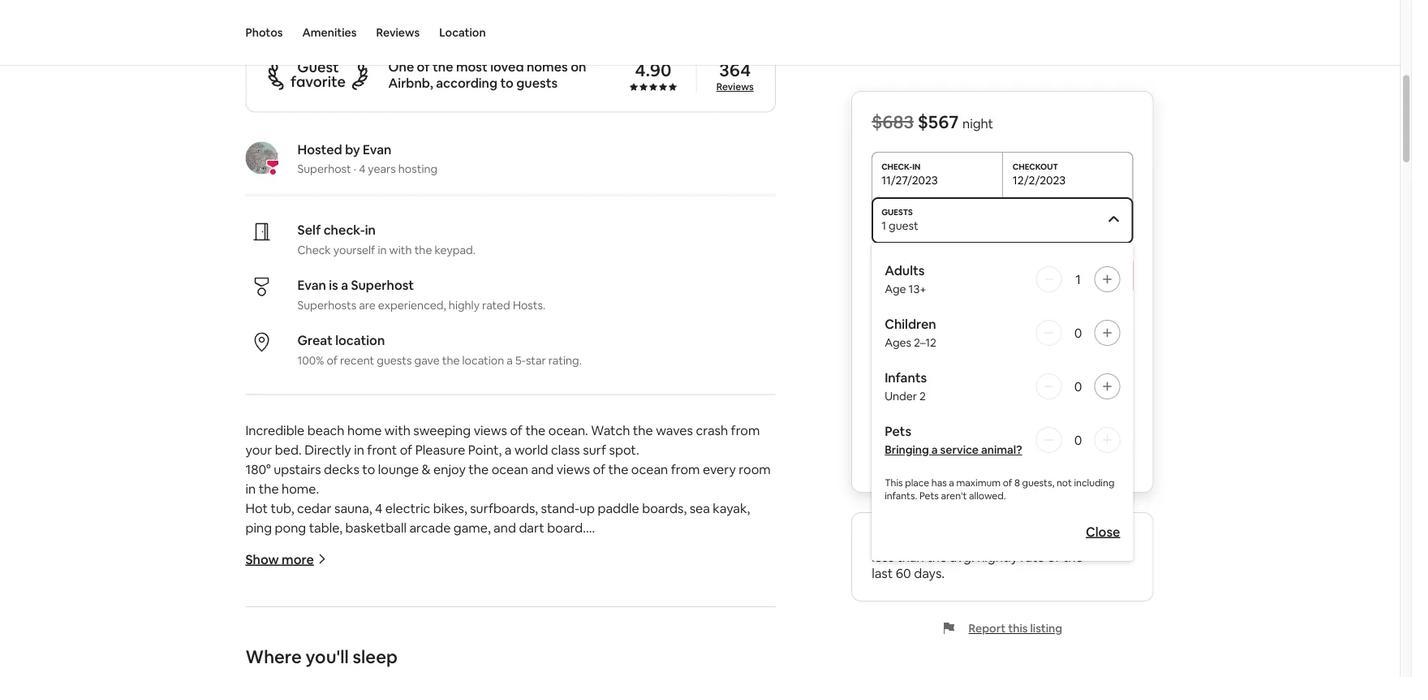Task type: vqa. For each thing, say whether or not it's contained in the screenshot.
home,
yes



Task type: locate. For each thing, give the bounding box(es) containing it.
1 for 1
[[1076, 271, 1081, 287]]

4.90
[[635, 58, 672, 81]]

from right crash
[[731, 422, 760, 439]]

spot.
[[609, 442, 640, 458]]

self
[[298, 222, 321, 238]]

soaking
[[645, 597, 691, 614]]

whales,
[[366, 675, 410, 677]]

pets up 'bringing'
[[885, 423, 912, 439]]

lounge inside this is a historic beach home, truly one of a kind. beautiful wood work throughout and stunning views from every part of the house. master bedroom with soaking tub built into the corner of the room. light a fire in the gas fireplace in your room and draw a bath from which you can see the ocean and watch the moonrise over the water. two sections of deck upstairs to lounge and enjoy the sunshine, watch the surfers and keep an eye out for  whales, or simply relax in the hammock.
[[440, 656, 481, 673]]

your down "bedroom" at the bottom left of the page
[[581, 617, 608, 634]]

more
[[282, 551, 314, 567]]

in right fire in the left of the page
[[453, 617, 463, 634]]

ocean down world
[[492, 461, 529, 478]]

a inside the "incredible beach home with sweeping views of the ocean. watch the waves crash from your bed. directly in front of pleasure point, a world class surf spot. 180° upstairs decks to lounge & enjoy the ocean and views of the ocean from every room in the home. hot tub, cedar sauna, 4 electric bikes, surfboards, stand-up paddle boards, sea kayak, ping pong table, basketball arcade game, and dart board."
[[505, 442, 512, 458]]

this inside the "this place has a maximum of 8 guests, not including infants. pets aren't allowed."
[[885, 477, 903, 489]]

0 horizontal spatial 4
[[359, 161, 366, 176]]

0 horizontal spatial every
[[368, 597, 402, 614]]

0 vertical spatial location
[[335, 332, 385, 349]]

great
[[298, 332, 333, 349]]

this
[[885, 477, 903, 489], [246, 578, 270, 595]]

$683
[[872, 110, 914, 133]]

you
[[937, 308, 956, 322]]

you
[[284, 636, 305, 653]]

a inside evan is a superhost superhosts are experienced, highly rated hosts.
[[341, 277, 348, 293]]

every down crash
[[703, 461, 736, 478]]

from down "waves"
[[671, 461, 700, 478]]

ocean
[[492, 461, 529, 478], [632, 461, 668, 478], [379, 636, 416, 653]]

2 horizontal spatial to
[[500, 75, 514, 91]]

0 vertical spatial fee
[[927, 371, 947, 387]]

the up spot.
[[633, 422, 653, 439]]

to inside the "incredible beach home with sweeping views of the ocean. watch the waves crash from your bed. directly in front of pleasure point, a world class surf spot. 180° upstairs decks to lounge & enjoy the ocean and views of the ocean from every room in the home. hot tub, cedar sauna, 4 electric bikes, surfboards, stand-up paddle boards, sea kayak, ping pong table, basketball arcade game, and dart board."
[[362, 461, 375, 478]]

evan up superhosts
[[298, 277, 326, 293]]

0 vertical spatial enjoy
[[434, 461, 466, 478]]

evan
[[363, 141, 392, 158], [298, 277, 326, 293]]

watch
[[444, 636, 481, 653], [625, 656, 662, 673]]

1 vertical spatial lounge
[[440, 656, 481, 673]]

1 horizontal spatial is
[[329, 277, 338, 293]]

0 horizontal spatial room
[[610, 617, 642, 634]]

0 vertical spatial to
[[500, 75, 514, 91]]

stand-
[[541, 500, 580, 517]]

2 0 from the top
[[1075, 378, 1082, 395]]

1 vertical spatial views
[[557, 461, 590, 478]]

fee down nights at the bottom of page
[[927, 371, 947, 387]]

children ages 2–12
[[885, 315, 937, 350]]

1 horizontal spatial evan
[[363, 141, 392, 158]]

0 horizontal spatial to
[[362, 461, 375, 478]]

1 horizontal spatial 4
[[375, 500, 383, 517]]

in up hot
[[246, 481, 256, 497]]

this for this is a historic beach home, truly one of a kind. beautiful wood work throughout and stunning views from every part of the house. master bedroom with soaking tub built into the corner of the room. light a fire in the gas fireplace in your room and draw a bath from which you can see the ocean and watch the moonrise over the water. two sections of deck upstairs to lounge and enjoy the sunshine, watch the surfers and keep an eye out for  whales, or simply relax in the hammock.
[[246, 578, 270, 595]]

0 vertical spatial with
[[389, 242, 412, 257]]

in right 'yourself'
[[378, 242, 387, 257]]

0 horizontal spatial $567
[[872, 341, 902, 358]]

watch down water.
[[625, 656, 662, 673]]

1 horizontal spatial to
[[424, 656, 437, 673]]

sunshine,
[[567, 656, 622, 673]]

0 horizontal spatial this
[[246, 578, 270, 595]]

taxes
[[949, 456, 983, 473]]

a left the 5-
[[507, 353, 513, 367]]

of
[[417, 58, 430, 75], [327, 353, 338, 367], [510, 422, 523, 439], [400, 442, 413, 458], [593, 461, 606, 478], [1003, 477, 1013, 489], [1048, 548, 1060, 565], [477, 578, 489, 595], [433, 597, 445, 614], [311, 617, 323, 634], [326, 656, 339, 673]]

tub
[[693, 597, 714, 614]]

hosts.
[[513, 297, 546, 312]]

electric
[[386, 500, 431, 517]]

1 vertical spatial beach
[[341, 578, 378, 595]]

$567 left night
[[918, 110, 959, 133]]

0 vertical spatial this
[[885, 477, 903, 489]]

historic
[[294, 578, 338, 595]]

is up superhosts
[[329, 277, 338, 293]]

12/2/2023
[[1013, 173, 1066, 188]]

is up stunning
[[273, 578, 282, 595]]

superhost for hosted by evan
[[298, 161, 351, 176]]

1 vertical spatial 4
[[375, 500, 383, 517]]

0 vertical spatial every
[[703, 461, 736, 478]]

the down point,
[[469, 461, 489, 478]]

in up over
[[568, 617, 578, 634]]

is inside evan is a superhost superhosts are experienced, highly rated hosts.
[[329, 277, 338, 293]]

infants group
[[885, 369, 1121, 404]]

0 horizontal spatial is
[[273, 578, 282, 595]]

0 vertical spatial lounge
[[378, 461, 419, 478]]

corner
[[269, 617, 308, 634]]

0 horizontal spatial reviews
[[376, 25, 420, 40]]

to up or
[[424, 656, 437, 673]]

the up hammock.
[[544, 656, 564, 673]]

bikes,
[[433, 500, 467, 517]]

$418
[[1106, 400, 1134, 416]]

deck
[[342, 656, 371, 673]]

1 horizontal spatial pets
[[920, 490, 939, 502]]

0 horizontal spatial are
[[359, 297, 376, 312]]

ocean.
[[549, 422, 588, 439]]

1 vertical spatial your
[[581, 617, 608, 634]]

1 vertical spatial service
[[941, 442, 979, 457]]

views
[[474, 422, 507, 439], [557, 461, 590, 478], [300, 597, 334, 614]]

the right gave
[[442, 353, 460, 367]]

with up front
[[385, 422, 411, 439]]

1 vertical spatial location
[[462, 353, 504, 367]]

bringing
[[885, 442, 929, 457]]

before
[[905, 456, 946, 473]]

2 vertical spatial with
[[616, 597, 642, 614]]

0 horizontal spatial fee
[[927, 371, 947, 387]]

upstairs
[[274, 461, 321, 478], [374, 656, 421, 673]]

from down into
[[744, 617, 773, 634]]

lounge down front
[[378, 461, 419, 478]]

evan is a superhost superhosts are experienced, highly rated hosts.
[[298, 277, 546, 312]]

pets group
[[885, 423, 1121, 457]]

kind.
[[502, 578, 530, 595]]

364
[[720, 58, 751, 81]]

room up water.
[[610, 617, 642, 634]]

children group
[[885, 315, 1121, 350]]

1 vertical spatial room
[[610, 617, 642, 634]]

0 horizontal spatial pets
[[885, 423, 912, 439]]

a up superhosts
[[341, 277, 348, 293]]

1 horizontal spatial every
[[703, 461, 736, 478]]

the left keypad.
[[415, 242, 432, 257]]

0
[[1075, 324, 1082, 341], [1075, 378, 1082, 395], [1075, 432, 1082, 448]]

ocean down spot.
[[632, 461, 668, 478]]

the inside great location 100% of recent guests gave the location a 5-star rating.
[[442, 353, 460, 367]]

guest
[[297, 58, 339, 77]]

a
[[341, 277, 348, 293], [507, 353, 513, 367], [505, 442, 512, 458], [932, 442, 938, 457], [949, 477, 955, 489], [284, 578, 291, 595], [492, 578, 499, 595], [420, 617, 427, 634], [704, 617, 711, 634]]

superhost inside evan is a superhost superhosts are experienced, highly rated hosts.
[[351, 277, 414, 293]]

1 guest
[[882, 218, 919, 233]]

amenities button
[[302, 0, 357, 65]]

watch down fire in the left of the page
[[444, 636, 481, 653]]

0 inside pets group
[[1075, 432, 1082, 448]]

1 inside adults group
[[1076, 271, 1081, 287]]

the up sunshine,
[[595, 636, 615, 653]]

1 vertical spatial pets
[[920, 490, 939, 502]]

5
[[914, 341, 921, 358]]

beach
[[308, 422, 345, 439], [341, 578, 378, 595]]

the left avg.
[[927, 548, 947, 565]]

with right 'yourself'
[[389, 242, 412, 257]]

1 horizontal spatial ocean
[[492, 461, 529, 478]]

0 vertical spatial are
[[359, 297, 376, 312]]

can
[[308, 636, 330, 653]]

superhost
[[298, 161, 351, 176], [351, 277, 414, 293]]

1 vertical spatial with
[[385, 422, 411, 439]]

views down class
[[557, 461, 590, 478]]

1 horizontal spatial fee
[[961, 400, 981, 416]]

evan inside hosted by evan superhost · 4 years hosting
[[363, 141, 392, 158]]

views up point,
[[474, 422, 507, 439]]

see
[[333, 636, 354, 653]]

home.
[[282, 481, 319, 497]]

nights
[[924, 341, 961, 358]]

star
[[526, 353, 546, 367]]

to right most
[[500, 75, 514, 91]]

the down one
[[448, 597, 468, 614]]

beach up 'room.'
[[341, 578, 378, 595]]

a right 'bringing'
[[932, 442, 938, 457]]

with down work
[[616, 597, 642, 614]]

0 vertical spatial beach
[[308, 422, 345, 439]]

0 vertical spatial evan
[[363, 141, 392, 158]]

1 vertical spatial are
[[1020, 532, 1039, 549]]

of inside your dates are $580 less than the avg. nightly rate of the last 60 days.
[[1048, 548, 1060, 565]]

point,
[[468, 442, 502, 458]]

0 for pets
[[1075, 432, 1082, 448]]

1 vertical spatial every
[[368, 597, 402, 614]]

views inside this is a historic beach home, truly one of a kind. beautiful wood work throughout and stunning views from every part of the house. master bedroom with soaking tub built into the corner of the room. light a fire in the gas fireplace in your room and draw a bath from which you can see the ocean and watch the moonrise over the water. two sections of deck upstairs to lounge and enjoy the sunshine, watch the surfers and keep an eye out for  whales, or simply relax in the hammock.
[[300, 597, 334, 614]]

fee
[[927, 371, 947, 387], [961, 400, 981, 416]]

0 horizontal spatial evan
[[298, 277, 326, 293]]

2 vertical spatial to
[[424, 656, 437, 673]]

0 horizontal spatial watch
[[444, 636, 481, 653]]

1 horizontal spatial 1
[[1076, 271, 1081, 287]]

1 vertical spatial 1
[[1076, 271, 1081, 287]]

0 vertical spatial pets
[[885, 423, 912, 439]]

are right superhosts
[[359, 297, 376, 312]]

5-
[[516, 353, 526, 367]]

0 horizontal spatial lounge
[[378, 461, 419, 478]]

1 horizontal spatial enjoy
[[509, 656, 541, 673]]

room inside this is a historic beach home, truly one of a kind. beautiful wood work throughout and stunning views from every part of the house. master bedroom with soaking tub built into the corner of the room. light a fire in the gas fireplace in your room and draw a bath from which you can see the ocean and watch the moonrise over the water. two sections of deck upstairs to lounge and enjoy the sunshine, watch the surfers and keep an eye out for  whales, or simply relax in the hammock.
[[610, 617, 642, 634]]

ocean down light
[[379, 636, 416, 653]]

0 horizontal spatial upstairs
[[274, 461, 321, 478]]

$567 left the x
[[872, 341, 902, 358]]

location up recent
[[335, 332, 385, 349]]

age
[[885, 282, 906, 296]]

0 horizontal spatial location
[[335, 332, 385, 349]]

1 vertical spatial 0
[[1075, 378, 1082, 395]]

your inside the "incredible beach home with sweeping views of the ocean. watch the waves crash from your bed. directly in front of pleasure point, a world class surf spot. 180° upstairs decks to lounge & enjoy the ocean and views of the ocean from every room in the home. hot tub, cedar sauna, 4 electric bikes, surfboards, stand-up paddle boards, sea kayak, ping pong table, basketball arcade game, and dart board."
[[246, 442, 272, 458]]

4 right the ·
[[359, 161, 366, 176]]

a right 'has'
[[949, 477, 955, 489]]

1 horizontal spatial $567
[[918, 110, 959, 133]]

a right point,
[[505, 442, 512, 458]]

1 0 from the top
[[1075, 324, 1082, 341]]

the down moonrise
[[514, 675, 534, 677]]

superhost up experienced,
[[351, 277, 414, 293]]

a down "tub"
[[704, 617, 711, 634]]

0 horizontal spatial enjoy
[[434, 461, 466, 478]]

superhost inside hosted by evan superhost · 4 years hosting
[[298, 161, 351, 176]]

beautiful
[[533, 578, 586, 595]]

pets down 'has'
[[920, 490, 939, 502]]

the left gas
[[466, 617, 486, 634]]

guests left gave
[[377, 353, 412, 367]]

x
[[905, 341, 911, 358]]

beach up directly
[[308, 422, 345, 439]]

1 horizontal spatial views
[[474, 422, 507, 439]]

fee up pets bringing a service animal?
[[961, 400, 981, 416]]

airbnb service fee
[[872, 400, 981, 416]]

upstairs up whales,
[[374, 656, 421, 673]]

superhost for evan is a superhost
[[351, 277, 414, 293]]

with inside the "incredible beach home with sweeping views of the ocean. watch the waves crash from your bed. directly in front of pleasure point, a world class surf spot. 180° upstairs decks to lounge & enjoy the ocean and views of the ocean from every room in the home. hot tub, cedar sauna, 4 electric bikes, surfboards, stand-up paddle boards, sea kayak, ping pong table, basketball arcade game, and dart board."
[[385, 422, 411, 439]]

every down home,
[[368, 597, 402, 614]]

2 vertical spatial views
[[300, 597, 334, 614]]

0 horizontal spatial ocean
[[379, 636, 416, 653]]

0 horizontal spatial views
[[300, 597, 334, 614]]

1 vertical spatial upstairs
[[374, 656, 421, 673]]

from up 'room.'
[[337, 597, 366, 614]]

0 vertical spatial is
[[329, 277, 338, 293]]

service
[[915, 400, 958, 416], [941, 442, 979, 457]]

0 inside infants group
[[1075, 378, 1082, 395]]

0 vertical spatial 4
[[359, 161, 366, 176]]

0 inside children group
[[1075, 324, 1082, 341]]

0 vertical spatial guests
[[517, 75, 558, 91]]

views down historic
[[300, 597, 334, 614]]

1 vertical spatial reviews
[[717, 80, 754, 93]]

1 horizontal spatial your
[[581, 617, 608, 634]]

are
[[359, 297, 376, 312], [1020, 532, 1039, 549]]

1 vertical spatial is
[[273, 578, 282, 595]]

0 vertical spatial 1
[[882, 218, 887, 233]]

guests left "on" at left
[[517, 75, 558, 91]]

enjoy down moonrise
[[509, 656, 541, 673]]

guest favorite
[[291, 58, 346, 91]]

1 vertical spatial enjoy
[[509, 656, 541, 673]]

to down front
[[362, 461, 375, 478]]

pong
[[275, 520, 306, 536]]

1 horizontal spatial room
[[739, 461, 771, 478]]

4 up basketball
[[375, 500, 383, 517]]

1 horizontal spatial this
[[885, 477, 903, 489]]

2 horizontal spatial ocean
[[632, 461, 668, 478]]

room up kayak,
[[739, 461, 771, 478]]

1 for 1 guest
[[882, 218, 887, 233]]

one
[[389, 58, 414, 75]]

fireplace
[[513, 617, 565, 634]]

surf
[[583, 442, 606, 458]]

1 guest button
[[872, 197, 1134, 243]]

0 vertical spatial superhost
[[298, 161, 351, 176]]

2 vertical spatial 0
[[1075, 432, 1082, 448]]

a inside great location 100% of recent guests gave the location a 5-star rating.
[[507, 353, 513, 367]]

the left most
[[433, 58, 453, 75]]

according
[[436, 75, 498, 91]]

1 horizontal spatial are
[[1020, 532, 1039, 549]]

and down fire in the left of the page
[[419, 636, 442, 653]]

upstairs up home.
[[274, 461, 321, 478]]

0 vertical spatial upstairs
[[274, 461, 321, 478]]

in down home
[[354, 442, 364, 458]]

0 horizontal spatial your
[[246, 442, 272, 458]]

$125
[[1106, 371, 1134, 387]]

this is a historic beach home, truly one of a kind. beautiful wood work throughout and stunning views from every part of the house. master bedroom with soaking tub built into the corner of the room. light a fire in the gas fireplace in your room and draw a bath from which you can see the ocean and watch the moonrise over the water. two sections of deck upstairs to lounge and enjoy the sunshine, watch the surfers and keep an eye out for  whales, or simply relax in the hammock.
[[246, 578, 776, 677]]

bedroom
[[557, 597, 613, 614]]

built
[[717, 597, 743, 614]]

in
[[365, 222, 376, 238], [378, 242, 387, 257], [354, 442, 364, 458], [246, 481, 256, 497], [453, 617, 463, 634], [568, 617, 578, 634], [501, 675, 511, 677]]

relax
[[470, 675, 498, 677]]

and down 'soaking'
[[645, 617, 668, 634]]

this up 'infants.'
[[885, 477, 903, 489]]

a up stunning
[[284, 578, 291, 595]]

enjoy down pleasure
[[434, 461, 466, 478]]

show
[[246, 551, 279, 567]]

location left the 5-
[[462, 353, 504, 367]]

8
[[1015, 477, 1020, 489]]

report
[[969, 621, 1006, 636]]

is inside this is a historic beach home, truly one of a kind. beautiful wood work throughout and stunning views from every part of the house. master bedroom with soaking tub built into the corner of the room. light a fire in the gas fireplace in your room and draw a bath from which you can see the ocean and watch the moonrise over the water. two sections of deck upstairs to lounge and enjoy the sunshine, watch the surfers and keep an eye out for  whales, or simply relax in the hammock.
[[273, 578, 282, 595]]

are left $580
[[1020, 532, 1039, 549]]

1 inside dropdown button
[[882, 218, 887, 233]]

this up stunning
[[246, 578, 270, 595]]

1 vertical spatial this
[[246, 578, 270, 595]]

1 vertical spatial to
[[362, 461, 375, 478]]

allowed.
[[969, 490, 1006, 502]]

with inside self check-in check yourself in with the keypad.
[[389, 242, 412, 257]]

your dates are $580 less than the avg. nightly rate of the last 60 days.
[[872, 532, 1084, 581]]

beach inside the "incredible beach home with sweeping views of the ocean. watch the waves crash from your bed. directly in front of pleasure point, a world class surf spot. 180° upstairs decks to lounge & enjoy the ocean and views of the ocean from every room in the home. hot tub, cedar sauna, 4 electric bikes, surfboards, stand-up paddle boards, sea kayak, ping pong table, basketball arcade game, and dart board."
[[308, 422, 345, 439]]

1 horizontal spatial guests
[[517, 75, 558, 91]]

1 horizontal spatial watch
[[625, 656, 662, 673]]

0 horizontal spatial guests
[[377, 353, 412, 367]]

in right relax
[[501, 675, 511, 677]]

1 vertical spatial superhost
[[351, 277, 414, 293]]

1 vertical spatial guests
[[377, 353, 412, 367]]

0 vertical spatial $567
[[918, 110, 959, 133]]

lounge up "simply"
[[440, 656, 481, 673]]

every inside this is a historic beach home, truly one of a kind. beautiful wood work throughout and stunning views from every part of the house. master bedroom with soaking tub built into the corner of the room. light a fire in the gas fireplace in your room and draw a bath from which you can see the ocean and watch the moonrise over the water. two sections of deck upstairs to lounge and enjoy the sunshine, watch the surfers and keep an eye out for  whales, or simply relax in the hammock.
[[368, 597, 402, 614]]

superhost down 'hosted'
[[298, 161, 351, 176]]

a inside the "this place has a maximum of 8 guests, not including infants. pets aren't allowed."
[[949, 477, 955, 489]]

dates
[[983, 532, 1017, 549]]

and down surfboards,
[[494, 520, 516, 536]]

with inside this is a historic beach home, truly one of a kind. beautiful wood work throughout and stunning views from every part of the house. master bedroom with soaking tub built into the corner of the room. light a fire in the gas fireplace in your room and draw a bath from which you can see the ocean and watch the moonrise over the water. two sections of deck upstairs to lounge and enjoy the sunshine, watch the surfers and keep an eye out for  whales, or simply relax in the hammock.
[[616, 597, 642, 614]]

to inside this is a historic beach home, truly one of a kind. beautiful wood work throughout and stunning views from every part of the house. master bedroom with soaking tub built into the corner of the room. light a fire in the gas fireplace in your room and draw a bath from which you can see the ocean and watch the moonrise over the water. two sections of deck upstairs to lounge and enjoy the sunshine, watch the surfers and keep an eye out for  whales, or simply relax in the hammock.
[[424, 656, 437, 673]]

and down world
[[531, 461, 554, 478]]

evan up years
[[363, 141, 392, 158]]

place
[[905, 477, 930, 489]]

1 horizontal spatial lounge
[[440, 656, 481, 673]]

3 0 from the top
[[1075, 432, 1082, 448]]

0 vertical spatial your
[[246, 442, 272, 458]]

1 vertical spatial watch
[[625, 656, 662, 673]]

this inside this is a historic beach home, truly one of a kind. beautiful wood work throughout and stunning views from every part of the house. master bedroom with soaking tub built into the corner of the room. light a fire in the gas fireplace in your room and draw a bath from which you can see the ocean and watch the moonrise over the water. two sections of deck upstairs to lounge and enjoy the sunshine, watch the surfers and keep an eye out for  whales, or simply relax in the hammock.
[[246, 578, 270, 595]]

your up "180°" in the left of the page
[[246, 442, 272, 458]]

be
[[990, 308, 1004, 322]]

0 horizontal spatial 1
[[882, 218, 887, 233]]

room inside the "incredible beach home with sweeping views of the ocean. watch the waves crash from your bed. directly in front of pleasure point, a world class surf spot. 180° upstairs decks to lounge & enjoy the ocean and views of the ocean from every room in the home. hot tub, cedar sauna, 4 electric bikes, surfboards, stand-up paddle boards, sea kayak, ping pong table, basketball arcade game, and dart board."
[[739, 461, 771, 478]]

0 vertical spatial 0
[[1075, 324, 1082, 341]]

check-
[[324, 222, 365, 238]]



Task type: describe. For each thing, give the bounding box(es) containing it.
hosting
[[398, 161, 438, 176]]

adults group
[[885, 262, 1121, 296]]

the left 'surfers'
[[665, 656, 685, 673]]

you'll
[[306, 645, 349, 668]]

&
[[422, 461, 431, 478]]

your inside this is a historic beach home, truly one of a kind. beautiful wood work throughout and stunning views from every part of the house. master bedroom with soaking tub built into the corner of the room. light a fire in the gas fireplace in your room and draw a bath from which you can see the ocean and watch the moonrise over the water. two sections of deck upstairs to lounge and enjoy the sunshine, watch the surfers and keep an eye out for  whales, or simply relax in the hammock.
[[581, 617, 608, 634]]

yet
[[1052, 308, 1069, 322]]

sea
[[690, 500, 710, 517]]

a left fire in the left of the page
[[420, 617, 427, 634]]

1 vertical spatial $567
[[872, 341, 902, 358]]

keypad.
[[435, 242, 476, 257]]

two
[[246, 656, 271, 673]]

report this listing
[[969, 621, 1063, 636]]

maximum
[[957, 477, 1001, 489]]

for
[[343, 675, 360, 677]]

in up 'yourself'
[[365, 222, 376, 238]]

this
[[1009, 621, 1028, 636]]

and right 'surfers'
[[732, 656, 755, 673]]

host profile picture image
[[246, 142, 278, 174]]

home
[[347, 422, 382, 439]]

water.
[[618, 636, 655, 653]]

0 vertical spatial watch
[[444, 636, 481, 653]]

where
[[246, 645, 302, 668]]

4 inside the "incredible beach home with sweeping views of the ocean. watch the waves crash from your bed. directly in front of pleasure point, a world class surf spot. 180° upstairs decks to lounge & enjoy the ocean and views of the ocean from every room in the home. hot tub, cedar sauna, 4 electric bikes, surfboards, stand-up paddle boards, sea kayak, ping pong table, basketball arcade game, and dart board."
[[375, 500, 383, 517]]

gas
[[489, 617, 510, 634]]

game,
[[454, 520, 491, 536]]

bringing a service animal? button
[[885, 442, 1023, 457]]

sauna,
[[334, 500, 372, 517]]

paddle
[[598, 500, 639, 517]]

infants
[[885, 369, 927, 386]]

basketball
[[345, 520, 407, 536]]

adults age 13+
[[885, 262, 927, 296]]

of inside one of the most loved homes on airbnb, according to guests
[[417, 58, 430, 75]]

the down gas
[[484, 636, 504, 653]]

watch
[[591, 422, 630, 439]]

boards,
[[642, 500, 687, 517]]

keep
[[246, 675, 275, 677]]

won't
[[958, 308, 988, 322]]

0 for children
[[1075, 324, 1082, 341]]

check
[[298, 242, 331, 257]]

amenities
[[302, 25, 357, 40]]

not
[[1057, 477, 1072, 489]]

total before taxes
[[872, 456, 983, 473]]

1 horizontal spatial reviews
[[717, 80, 754, 93]]

most
[[456, 58, 488, 75]]

eye
[[295, 675, 317, 677]]

lounge inside the "incredible beach home with sweeping views of the ocean. watch the waves crash from your bed. directly in front of pleasure point, a world class surf spot. 180° upstairs decks to lounge & enjoy the ocean and views of the ocean from every room in the home. hot tub, cedar sauna, 4 electric bikes, surfboards, stand-up paddle boards, sea kayak, ping pong table, basketball arcade game, and dart board."
[[378, 461, 419, 478]]

the down 'room.'
[[356, 636, 377, 653]]

this place has a maximum of 8 guests, not including infants. pets aren't allowed.
[[885, 477, 1115, 502]]

a up house.
[[492, 578, 499, 595]]

yourself
[[334, 242, 375, 257]]

stunning
[[246, 597, 297, 614]]

0 vertical spatial views
[[474, 422, 507, 439]]

cedar
[[297, 500, 332, 517]]

table,
[[309, 520, 343, 536]]

great location 100% of recent guests gave the location a 5-star rating.
[[298, 332, 582, 367]]

a inside pets bringing a service animal?
[[932, 442, 938, 457]]

0 vertical spatial reviews
[[376, 25, 420, 40]]

1 horizontal spatial location
[[462, 353, 504, 367]]

are inside your dates are $580 less than the avg. nightly rate of the last 60 days.
[[1020, 532, 1039, 549]]

pets bringing a service animal?
[[885, 423, 1023, 457]]

2 horizontal spatial views
[[557, 461, 590, 478]]

adults
[[885, 262, 925, 278]]

upstairs inside this is a historic beach home, truly one of a kind. beautiful wood work throughout and stunning views from every part of the house. master bedroom with soaking tub built into the corner of the room. light a fire in the gas fireplace in your room and draw a bath from which you can see the ocean and watch the moonrise over the water. two sections of deck upstairs to lounge and enjoy the sunshine, watch the surfers and keep an eye out for  whales, or simply relax in the hammock.
[[374, 656, 421, 673]]

rate
[[1021, 548, 1045, 565]]

every inside the "incredible beach home with sweeping views of the ocean. watch the waves crash from your bed. directly in front of pleasure point, a world class surf spot. 180° upstairs decks to lounge & enjoy the ocean and views of the ocean from every room in the home. hot tub, cedar sauna, 4 electric bikes, surfboards, stand-up paddle boards, sea kayak, ping pong table, basketball arcade game, and dart board."
[[703, 461, 736, 478]]

the inside one of the most loved homes on airbnb, according to guests
[[433, 58, 453, 75]]

less
[[872, 548, 894, 565]]

·
[[354, 161, 356, 176]]

front
[[367, 442, 397, 458]]

crash
[[696, 422, 728, 439]]

ocean inside this is a historic beach home, truly one of a kind. beautiful wood work throughout and stunning views from every part of the house. master bedroom with soaking tub built into the corner of the room. light a fire in the gas fireplace in your room and draw a bath from which you can see the ocean and watch the moonrise over the water. two sections of deck upstairs to lounge and enjoy the sunshine, watch the surfers and keep an eye out for  whales, or simply relax in the hammock.
[[379, 636, 416, 653]]

infants.
[[885, 490, 918, 502]]

home,
[[381, 578, 419, 595]]

incredible
[[246, 422, 305, 439]]

is for evan
[[329, 277, 338, 293]]

100%
[[298, 353, 324, 367]]

the up world
[[526, 422, 546, 439]]

on
[[571, 58, 587, 75]]

the down spot.
[[608, 461, 629, 478]]

bath
[[713, 617, 741, 634]]

draw
[[671, 617, 701, 634]]

is for this
[[273, 578, 282, 595]]

or
[[413, 675, 426, 677]]

2
[[920, 389, 926, 404]]

of inside great location 100% of recent guests gave the location a 5-star rating.
[[327, 353, 338, 367]]

guests inside great location 100% of recent guests gave the location a 5-star rating.
[[377, 353, 412, 367]]

4 inside hosted by evan superhost · 4 years hosting
[[359, 161, 366, 176]]

are inside evan is a superhost superhosts are experienced, highly rated hosts.
[[359, 297, 376, 312]]

the up which at the bottom left of the page
[[246, 617, 266, 634]]

$683 $567 night
[[872, 110, 994, 133]]

enjoy inside the "incredible beach home with sweeping views of the ocean. watch the waves crash from your bed. directly in front of pleasure point, a world class surf spot. 180° upstairs decks to lounge & enjoy the ocean and views of the ocean from every room in the home. hot tub, cedar sauna, 4 electric bikes, surfboards, stand-up paddle boards, sea kayak, ping pong table, basketball arcade game, and dart board."
[[434, 461, 466, 478]]

service inside pets bringing a service animal?
[[941, 442, 979, 457]]

close button
[[1078, 516, 1129, 548]]

the up see
[[326, 617, 347, 634]]

aren't
[[941, 490, 967, 502]]

including
[[1074, 477, 1115, 489]]

the down "180°" in the left of the page
[[259, 481, 279, 497]]

hammock.
[[537, 675, 600, 677]]

dart
[[519, 520, 545, 536]]

1 vertical spatial fee
[[961, 400, 981, 416]]

enjoy inside this is a historic beach home, truly one of a kind. beautiful wood work throughout and stunning views from every part of the house. master bedroom with soaking tub built into the corner of the room. light a fire in the gas fireplace in your room and draw a bath from which you can see the ocean and watch the moonrise over the water. two sections of deck upstairs to lounge and enjoy the sunshine, watch the surfers and keep an eye out for  whales, or simply relax in the hammock.
[[509, 656, 541, 673]]

bed.
[[275, 442, 302, 458]]

location button
[[439, 0, 486, 65]]

60
[[896, 565, 912, 581]]

one of the most loved homes on airbnb, according to guests
[[389, 58, 587, 91]]

0 for infants
[[1075, 378, 1082, 395]]

the down close button
[[1063, 548, 1084, 565]]

guests inside one of the most loved homes on airbnb, according to guests
[[517, 75, 558, 91]]

the inside self check-in check yourself in with the keypad.
[[415, 242, 432, 257]]

last
[[872, 565, 893, 581]]

incredible beach home with sweeping views of the ocean. watch the waves crash from your bed. directly in front of pleasure point, a world class surf spot. 180° upstairs decks to lounge & enjoy the ocean and views of the ocean from every room in the home. hot tub, cedar sauna, 4 electric bikes, surfboards, stand-up paddle boards, sea kayak, ping pong table, basketball arcade game, and dart board.
[[246, 422, 774, 536]]

and up built
[[730, 578, 752, 595]]

to inside one of the most loved homes on airbnb, according to guests
[[500, 75, 514, 91]]

evan inside evan is a superhost superhosts are experienced, highly rated hosts.
[[298, 277, 326, 293]]

charged
[[1006, 308, 1050, 322]]

class
[[551, 442, 580, 458]]

$2,835
[[1094, 341, 1134, 358]]

13+
[[909, 282, 927, 296]]

180°
[[246, 461, 271, 478]]

pets inside the "this place has a maximum of 8 guests, not including infants. pets aren't allowed."
[[920, 490, 939, 502]]

beach inside this is a historic beach home, truly one of a kind. beautiful wood work throughout and stunning views from every part of the house. master bedroom with soaking tub built into the corner of the room. light a fire in the gas fireplace in your room and draw a bath from which you can see the ocean and watch the moonrise over the water. two sections of deck upstairs to lounge and enjoy the sunshine, watch the surfers and keep an eye out for  whales, or simply relax in the hammock.
[[341, 578, 378, 595]]

listing
[[1031, 621, 1063, 636]]

an
[[278, 675, 293, 677]]

this for this place has a maximum of 8 guests, not including infants. pets aren't allowed.
[[885, 477, 903, 489]]

which
[[246, 636, 281, 653]]

0 vertical spatial service
[[915, 400, 958, 416]]

upstairs inside the "incredible beach home with sweeping views of the ocean. watch the waves crash from your bed. directly in front of pleasure point, a world class surf spot. 180° upstairs decks to lounge & enjoy the ocean and views of the ocean from every room in the home. hot tub, cedar sauna, 4 electric bikes, surfboards, stand-up paddle boards, sea kayak, ping pong table, basketball arcade game, and dart board."
[[274, 461, 321, 478]]

recent
[[340, 353, 374, 367]]

of inside the "this place has a maximum of 8 guests, not including infants. pets aren't allowed."
[[1003, 477, 1013, 489]]

decks
[[324, 461, 360, 478]]

hot
[[246, 500, 268, 517]]

simply
[[428, 675, 467, 677]]

airbnb
[[872, 400, 913, 416]]

homes
[[527, 58, 568, 75]]

sections
[[274, 656, 324, 673]]

years
[[368, 161, 396, 176]]

pets inside pets bringing a service animal?
[[885, 423, 912, 439]]

and up relax
[[484, 656, 506, 673]]



